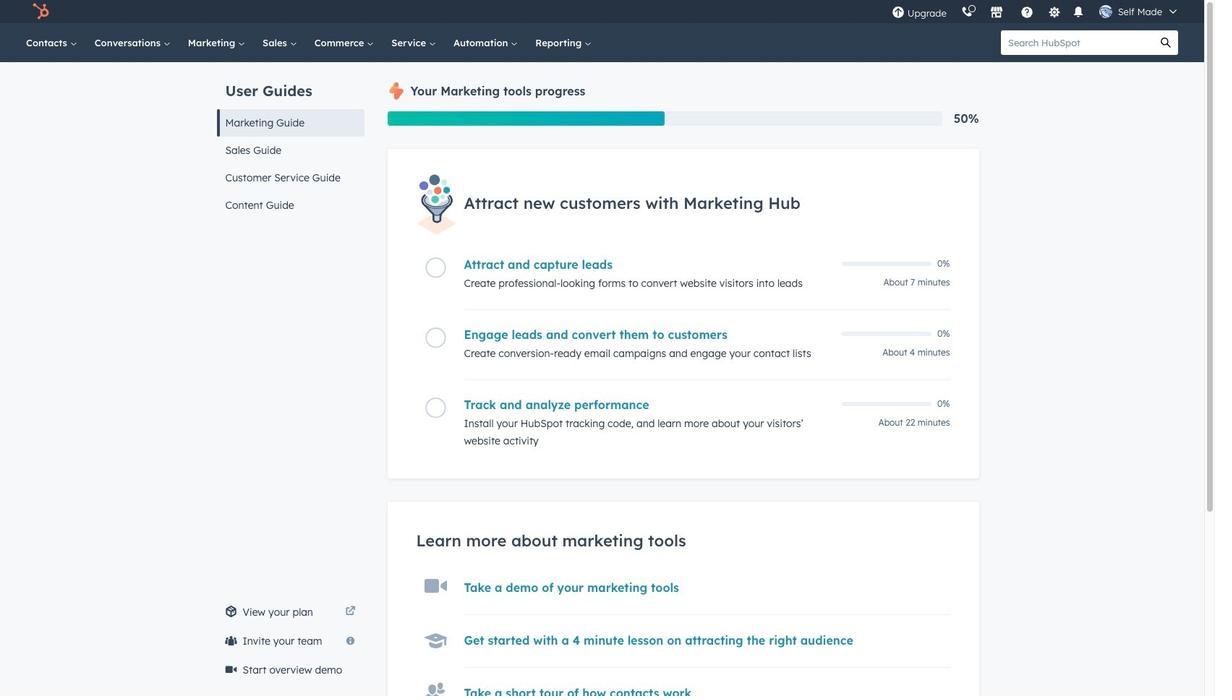 Task type: describe. For each thing, give the bounding box(es) containing it.
ruby anderson image
[[1099, 5, 1112, 18]]

link opens in a new window image
[[345, 604, 356, 621]]



Task type: vqa. For each thing, say whether or not it's contained in the screenshot.
[OBJECT OBJECT] COMPLETE progress bar
no



Task type: locate. For each thing, give the bounding box(es) containing it.
menu
[[885, 0, 1187, 23]]

user guides element
[[217, 62, 364, 219]]

link opens in a new window image
[[345, 607, 356, 618]]

marketplaces image
[[990, 7, 1003, 20]]

progress bar
[[387, 111, 665, 126]]

Search HubSpot search field
[[1001, 30, 1154, 55]]



